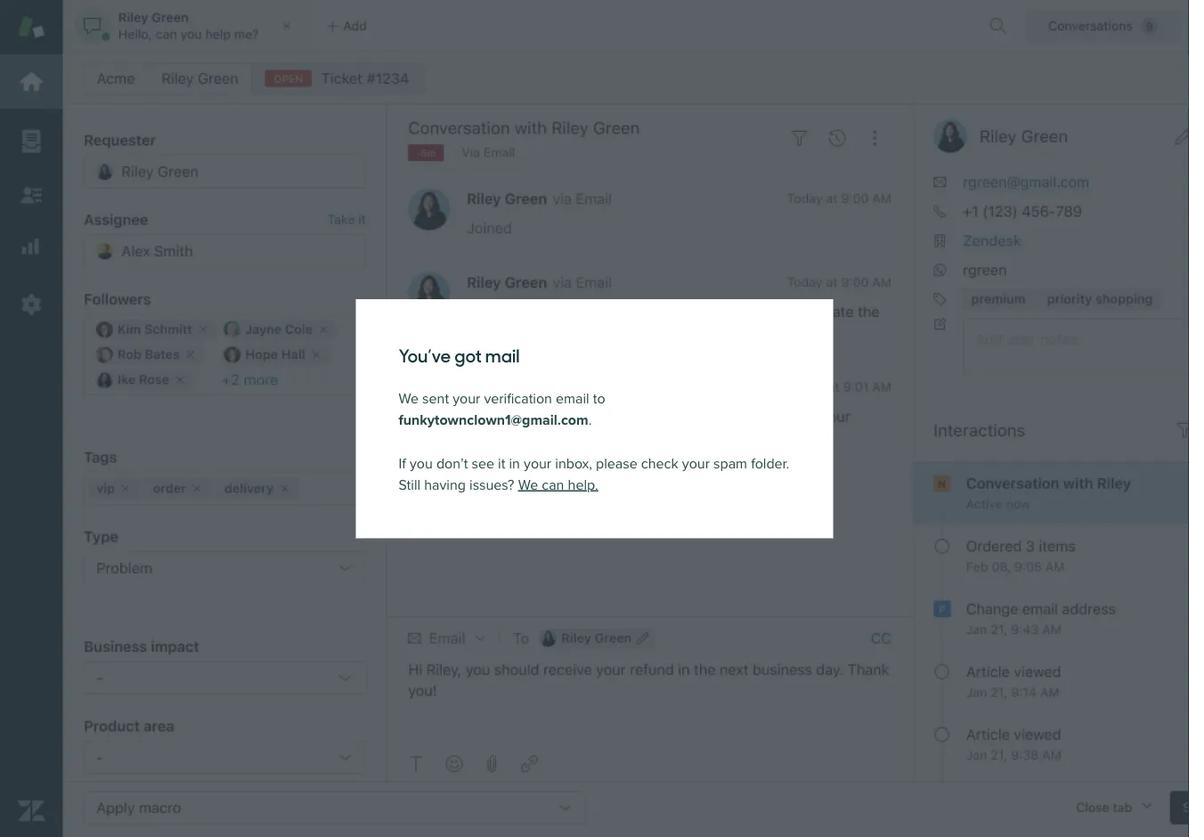 Task type: locate. For each thing, give the bounding box(es) containing it.
to
[[593, 391, 606, 408]]

we sent your verification email to funkytownclown1@gmail.com .
[[399, 391, 606, 429]]

your right in
[[524, 455, 552, 472]]

issues?
[[470, 477, 515, 494]]

.
[[589, 412, 592, 429]]

you've
[[399, 342, 451, 367]]

1 horizontal spatial we
[[518, 477, 538, 494]]

can
[[542, 477, 565, 494]]

1 horizontal spatial your
[[524, 455, 552, 472]]

don't
[[437, 455, 468, 472]]

mail
[[486, 342, 520, 367]]

your right sent
[[453, 391, 481, 408]]

we left can
[[518, 477, 538, 494]]

product ui image
[[0, 0, 1190, 838]]

funkytownclown1@gmail.com
[[399, 412, 589, 429]]

2 horizontal spatial your
[[683, 455, 710, 472]]

0 horizontal spatial we
[[399, 391, 419, 408]]

folder.
[[751, 455, 790, 472]]

0 vertical spatial we
[[399, 391, 419, 408]]

still
[[399, 477, 421, 494]]

1 vertical spatial we
[[518, 477, 538, 494]]

it
[[498, 455, 506, 472]]

we
[[399, 391, 419, 408], [518, 477, 538, 494]]

we left sent
[[399, 391, 419, 408]]

verification
[[484, 391, 553, 408]]

email
[[556, 391, 590, 408]]

we can help.
[[518, 477, 599, 494]]

inbox,
[[555, 455, 593, 472]]

0 horizontal spatial your
[[453, 391, 481, 408]]

check
[[642, 455, 679, 472]]

we inside we sent your verification email to funkytownclown1@gmail.com .
[[399, 391, 419, 408]]

we for we can help.
[[518, 477, 538, 494]]

sent
[[423, 391, 449, 408]]

your
[[453, 391, 481, 408], [524, 455, 552, 472], [683, 455, 710, 472]]

your left spam
[[683, 455, 710, 472]]

you've got mail
[[399, 342, 520, 367]]



Task type: vqa. For each thing, say whether or not it's contained in the screenshot.
YOUR to the middle
yes



Task type: describe. For each thing, give the bounding box(es) containing it.
if you don't see it in your inbox, please check your spam folder. still having issues?
[[399, 455, 790, 494]]

your inside we sent your verification email to funkytownclown1@gmail.com .
[[453, 391, 481, 408]]

spam
[[714, 455, 748, 472]]

we can help. link
[[518, 477, 599, 494]]

see
[[472, 455, 495, 472]]

having
[[424, 477, 466, 494]]

please
[[596, 455, 638, 472]]

if
[[399, 455, 406, 472]]

we for we sent your verification email to funkytownclown1@gmail.com .
[[399, 391, 419, 408]]

help.
[[568, 477, 599, 494]]

got
[[455, 342, 482, 367]]

in
[[509, 455, 520, 472]]

you
[[410, 455, 433, 472]]



